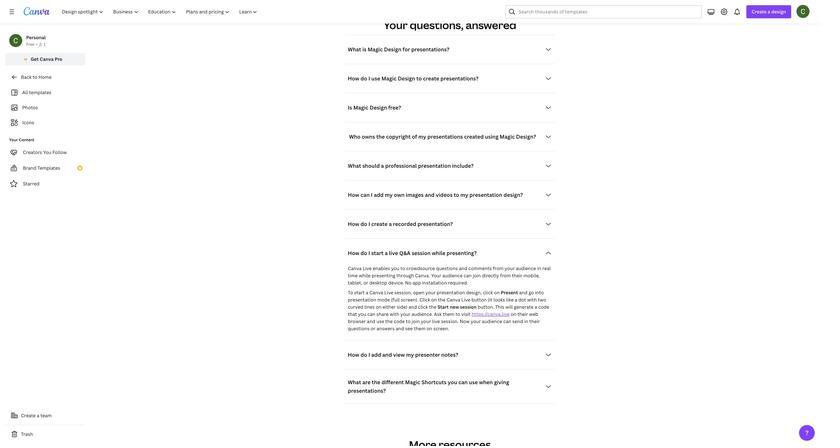 Task type: locate. For each thing, give the bounding box(es) containing it.
your
[[505, 266, 515, 272], [426, 290, 436, 296], [401, 312, 411, 318], [421, 319, 431, 325], [471, 319, 481, 325]]

3 do from the top
[[361, 250, 368, 257]]

do
[[361, 75, 368, 82], [361, 221, 368, 228], [361, 250, 368, 257], [361, 352, 368, 359]]

create a team button
[[5, 410, 85, 423]]

live down ask
[[433, 319, 440, 325]]

you right "shortcuts"
[[448, 380, 458, 387]]

generate
[[514, 305, 534, 311]]

from right directly
[[501, 273, 511, 279]]

1 horizontal spatial join
[[473, 273, 481, 279]]

audience down https://canva.live link
[[482, 319, 503, 325]]

0 vertical spatial audience
[[516, 266, 537, 272]]

1 horizontal spatial with
[[528, 297, 537, 304]]

0 horizontal spatial with
[[390, 312, 400, 318]]

while right time
[[359, 273, 371, 279]]

click up (it
[[483, 290, 493, 296]]

browser
[[348, 319, 366, 325]]

questions inside on their web browser and use the code to join your live session. now your audience can send in their questions or answers and see them on screen.
[[348, 326, 370, 332]]

questions inside canva live enables you to crowdsource questions and comments from your audience in real time while presenting through canva. your audience can join directly from their mobile, tablet, or desktop device. no app installation required.
[[436, 266, 458, 272]]

1 horizontal spatial audience
[[482, 319, 503, 325]]

can inside on their web browser and use the code to join your live session. now your audience can send in their questions or answers and see them on screen.
[[504, 319, 512, 325]]

1 horizontal spatial them
[[443, 312, 455, 318]]

1 vertical spatial while
[[359, 273, 371, 279]]

can left "send" at the right of page
[[504, 319, 512, 325]]

design left for
[[384, 46, 402, 53]]

web
[[530, 312, 539, 318]]

templates
[[29, 89, 51, 96]]

a left team
[[37, 413, 39, 419]]

can inside button. this will generate a code that you can share with your audience. ask them to visit
[[368, 312, 376, 318]]

2 vertical spatial live
[[462, 297, 471, 304]]

i inside how do i start a live q&a session while presenting? dropdown button
[[369, 250, 370, 257]]

back
[[21, 74, 32, 80]]

with
[[528, 297, 537, 304], [390, 312, 400, 318]]

magic inside dropdown button
[[500, 133, 515, 141]]

and inside canva live enables you to crowdsource questions and comments from your audience in real time while presenting through canva. your audience can join directly from their mobile, tablet, or desktop device. no app installation required.
[[459, 266, 468, 272]]

a up web
[[535, 305, 538, 311]]

start right to at the left of the page
[[354, 290, 365, 296]]

a right should
[[381, 163, 384, 170]]

1 vertical spatial join
[[412, 319, 420, 325]]

and down the screen).
[[409, 305, 417, 311]]

use down share
[[377, 319, 385, 325]]

or
[[364, 280, 369, 286], [371, 326, 376, 332]]

a up enables
[[385, 250, 388, 257]]

how do i add and view my presenter notes? button
[[346, 349, 555, 362]]

2 vertical spatial presentations?
[[348, 388, 386, 395]]

join down audience.
[[412, 319, 420, 325]]

can left when
[[459, 380, 468, 387]]

start
[[372, 250, 384, 257], [354, 290, 365, 296]]

my right videos
[[461, 192, 469, 199]]

0 vertical spatial live
[[389, 250, 398, 257]]

2 vertical spatial what
[[348, 380, 361, 387]]

creators you follow link
[[5, 146, 85, 159]]

pro
[[55, 56, 62, 62]]

a inside button. this will generate a code that you can share with your audience. ask them to visit
[[535, 305, 538, 311]]

audience up 'required.'
[[443, 273, 463, 279]]

create left team
[[21, 413, 36, 419]]

my right view
[[406, 352, 414, 359]]

1 horizontal spatial while
[[432, 250, 446, 257]]

1 what from the top
[[348, 46, 361, 53]]

you inside button. this will generate a code that you can share with your audience. ask them to visit
[[358, 312, 367, 318]]

code down two
[[539, 305, 550, 311]]

their left mobile,
[[512, 273, 523, 279]]

0 horizontal spatial questions
[[348, 326, 370, 332]]

and left view
[[383, 352, 392, 359]]

1 vertical spatial audience
[[443, 273, 463, 279]]

1 vertical spatial presentations?
[[441, 75, 479, 82]]

i inside how do i use magic design to create presentations? dropdown button
[[369, 75, 370, 82]]

0 horizontal spatial in
[[525, 319, 529, 325]]

0 vertical spatial what
[[348, 46, 361, 53]]

0 horizontal spatial join
[[412, 319, 420, 325]]

canva inside button
[[40, 56, 54, 62]]

1 vertical spatial questions
[[348, 326, 370, 332]]

0 horizontal spatial while
[[359, 273, 371, 279]]

your up installation
[[432, 273, 442, 279]]

start new session
[[438, 305, 477, 311]]

do for use
[[361, 75, 368, 82]]

1 vertical spatial live
[[433, 319, 440, 325]]

0 vertical spatial them
[[443, 312, 455, 318]]

create a team
[[21, 413, 52, 419]]

code down side)
[[394, 319, 405, 325]]

0 horizontal spatial live
[[389, 250, 398, 257]]

questions down browser
[[348, 326, 370, 332]]

and up 'required.'
[[459, 266, 468, 272]]

from up directly
[[493, 266, 504, 272]]

create
[[423, 75, 440, 82], [372, 221, 388, 228]]

1 vertical spatial design
[[398, 75, 416, 82]]

the
[[377, 133, 385, 141], [438, 297, 446, 304], [429, 305, 437, 311], [386, 319, 393, 325], [372, 380, 381, 387]]

4 how from the top
[[348, 250, 360, 257]]

what left are
[[348, 380, 361, 387]]

your for your questions, answered
[[384, 18, 408, 32]]

i for how do i use magic design to create presentations?
[[369, 75, 370, 82]]

design inside dropdown button
[[370, 104, 387, 112]]

a inside and go into presentation mode (full screen). click on the canva live button (it looks like a dot with two curved lines on either side) and click the
[[515, 297, 518, 304]]

1 horizontal spatial or
[[371, 326, 376, 332]]

1 horizontal spatial start
[[372, 250, 384, 257]]

0 horizontal spatial or
[[364, 280, 369, 286]]

my
[[419, 133, 427, 141], [385, 192, 393, 199], [461, 192, 469, 199], [406, 352, 414, 359]]

live inside and go into presentation mode (full screen). click on the canva live button (it looks like a dot with two curved lines on either side) and click the
[[462, 297, 471, 304]]

how for how do i use magic design to create presentations?
[[348, 75, 360, 82]]

design
[[384, 46, 402, 53], [398, 75, 416, 82], [370, 104, 387, 112]]

0 horizontal spatial start
[[354, 290, 365, 296]]

what inside what are the different magic shortcuts you can use when giving presentations?
[[348, 380, 361, 387]]

0 vertical spatial session
[[412, 250, 431, 257]]

presentations? inside how do i use magic design to create presentations? dropdown button
[[441, 75, 479, 82]]

the right are
[[372, 380, 381, 387]]

1 horizontal spatial click
[[483, 290, 493, 296]]

add inside how do i add and view my presenter notes? dropdown button
[[372, 352, 381, 359]]

what for what is magic design for presentations?
[[348, 46, 361, 53]]

to inside on their web browser and use the code to join your live session. now your audience can send in their questions or answers and see them on screen.
[[406, 319, 411, 325]]

5 how from the top
[[348, 352, 360, 359]]

how
[[348, 75, 360, 82], [348, 192, 360, 199], [348, 221, 360, 228], [348, 250, 360, 257], [348, 352, 360, 359]]

click up audience.
[[418, 305, 428, 311]]

real
[[543, 266, 551, 272]]

2 vertical spatial design
[[370, 104, 387, 112]]

0 horizontal spatial session
[[412, 250, 431, 257]]

magic inside what are the different magic shortcuts you can use when giving presentations?
[[406, 380, 421, 387]]

your left content
[[9, 137, 18, 143]]

while left presenting?
[[432, 250, 446, 257]]

for
[[403, 46, 410, 53]]

0 vertical spatial with
[[528, 297, 537, 304]]

1 horizontal spatial create
[[423, 75, 440, 82]]

with down 'either'
[[390, 312, 400, 318]]

0 vertical spatial you
[[392, 266, 400, 272]]

1 vertical spatial them
[[414, 326, 426, 332]]

and
[[425, 192, 435, 199], [459, 266, 468, 272], [520, 290, 528, 296], [409, 305, 417, 311], [367, 319, 376, 325], [396, 326, 404, 332], [383, 352, 392, 359]]

or right tablet,
[[364, 280, 369, 286]]

1 horizontal spatial questions
[[436, 266, 458, 272]]

session inside dropdown button
[[412, 250, 431, 257]]

audience
[[516, 266, 537, 272], [443, 273, 463, 279], [482, 319, 503, 325]]

canva left pro
[[40, 56, 54, 62]]

videos
[[436, 192, 453, 199]]

0 horizontal spatial you
[[358, 312, 367, 318]]

should
[[363, 163, 380, 170]]

live left q&a
[[389, 250, 398, 257]]

with inside and go into presentation mode (full screen). click on the canva live button (it looks like a dot with two curved lines on either side) and click the
[[528, 297, 537, 304]]

0 horizontal spatial your
[[9, 137, 18, 143]]

live down "design,"
[[462, 297, 471, 304]]

trash link
[[5, 429, 85, 442]]

start up enables
[[372, 250, 384, 257]]

0 vertical spatial or
[[364, 280, 369, 286]]

1
[[44, 42, 46, 47]]

a left recorded
[[389, 221, 392, 228]]

on up looks
[[495, 290, 500, 296]]

session
[[412, 250, 431, 257], [460, 305, 477, 311]]

2 do from the top
[[361, 221, 368, 228]]

live inside on their web browser and use the code to join your live session. now your audience can send in their questions or answers and see them on screen.
[[433, 319, 440, 325]]

what for what should a professional presentation include?
[[348, 163, 361, 170]]

1 vertical spatial what
[[348, 163, 361, 170]]

2 horizontal spatial audience
[[516, 266, 537, 272]]

who owns the copyright of my presentations created using magic design?
[[348, 133, 536, 141]]

2 vertical spatial your
[[432, 273, 442, 279]]

side)
[[397, 305, 408, 311]]

live
[[389, 250, 398, 257], [433, 319, 440, 325]]

screen).
[[401, 297, 419, 304]]

them up session. on the bottom right of page
[[443, 312, 455, 318]]

1 vertical spatial create
[[372, 221, 388, 228]]

while inside dropdown button
[[432, 250, 446, 257]]

presentations? down are
[[348, 388, 386, 395]]

canva up new
[[447, 297, 461, 304]]

presentation inside and go into presentation mode (full screen). click on the canva live button (it looks like a dot with two curved lines on either side) and click the
[[348, 297, 377, 304]]

0 vertical spatial code
[[539, 305, 550, 311]]

do for start
[[361, 250, 368, 257]]

i inside 'how can i add my own images and videos to my presentation design?' dropdown button
[[371, 192, 373, 199]]

1 vertical spatial session
[[460, 305, 477, 311]]

magic inside dropdown button
[[354, 104, 369, 112]]

1 vertical spatial click
[[418, 305, 428, 311]]

the up start
[[438, 297, 446, 304]]

code
[[539, 305, 550, 311], [394, 319, 405, 325]]

live left enables
[[363, 266, 372, 272]]

canva down desktop
[[370, 290, 384, 296]]

1 vertical spatial or
[[371, 326, 376, 332]]

a up lines
[[366, 290, 369, 296]]

you inside canva live enables you to crowdsource questions and comments from your audience in real time while presenting through canva. your audience can join directly from their mobile, tablet, or desktop device. no app installation required.
[[392, 266, 400, 272]]

i
[[369, 75, 370, 82], [371, 192, 373, 199], [369, 221, 370, 228], [369, 250, 370, 257], [369, 352, 370, 359]]

0 vertical spatial in
[[538, 266, 542, 272]]

a right like
[[515, 297, 518, 304]]

your inside canva live enables you to crowdsource questions and comments from your audience in real time while presenting through canva. your audience can join directly from their mobile, tablet, or desktop device. no app installation required.
[[505, 266, 515, 272]]

1 horizontal spatial you
[[392, 266, 400, 272]]

you up browser
[[358, 312, 367, 318]]

0 vertical spatial presentations?
[[412, 46, 450, 53]]

creators you follow
[[23, 149, 67, 156]]

them right see
[[414, 326, 426, 332]]

1 how from the top
[[348, 75, 360, 82]]

in right "send" at the right of page
[[525, 319, 529, 325]]

session up crowdsource at the bottom
[[412, 250, 431, 257]]

join
[[473, 273, 481, 279], [412, 319, 420, 325]]

canva up time
[[348, 266, 362, 272]]

into
[[536, 290, 544, 296]]

created
[[465, 133, 484, 141]]

your up present
[[505, 266, 515, 272]]

the inside on their web browser and use the code to join your live session. now your audience can send in their questions or answers and see them on screen.
[[386, 319, 393, 325]]

click inside and go into presentation mode (full screen). click on the canva live button (it looks like a dot with two curved lines on either side) and click the
[[418, 305, 428, 311]]

(it
[[488, 297, 493, 304]]

0 vertical spatial create
[[752, 9, 767, 15]]

owns
[[362, 133, 375, 141]]

what left is
[[348, 46, 361, 53]]

templates
[[37, 165, 60, 171]]

magic
[[368, 46, 383, 53], [382, 75, 397, 82], [354, 104, 369, 112], [500, 133, 515, 141], [406, 380, 421, 387]]

1 vertical spatial code
[[394, 319, 405, 325]]

from
[[493, 266, 504, 272], [501, 273, 511, 279]]

presentations? up is magic design free? dropdown button at the top of page
[[441, 75, 479, 82]]

how can i add my own images and videos to my presentation design?
[[348, 192, 523, 199]]

tablet,
[[348, 280, 363, 286]]

icons link
[[9, 117, 81, 129]]

1 vertical spatial from
[[501, 273, 511, 279]]

presentation?
[[418, 221, 453, 228]]

audience inside on their web browser and use the code to join your live session. now your audience can send in their questions or answers and see them on screen.
[[482, 319, 503, 325]]

brand templates
[[23, 165, 60, 171]]

2 how from the top
[[348, 192, 360, 199]]

click
[[483, 290, 493, 296], [418, 305, 428, 311]]

1 horizontal spatial in
[[538, 266, 542, 272]]

two
[[538, 297, 547, 304]]

how do i create a recorded presentation? button
[[346, 218, 555, 231]]

3 what from the top
[[348, 380, 361, 387]]

presentations? right for
[[412, 46, 450, 53]]

are
[[363, 380, 371, 387]]

dot
[[519, 297, 527, 304]]

christina overa image
[[797, 5, 810, 18]]

2 horizontal spatial you
[[448, 380, 458, 387]]

a left design
[[768, 9, 771, 15]]

add left view
[[372, 352, 381, 359]]

live up mode
[[385, 290, 394, 296]]

see
[[406, 326, 413, 332]]

1 vertical spatial your
[[9, 137, 18, 143]]

photos
[[22, 105, 38, 111]]

your for your content
[[9, 137, 18, 143]]

add inside 'how can i add my own images and videos to my presentation design?' dropdown button
[[374, 192, 384, 199]]

how for how can i add my own images and videos to my presentation design?
[[348, 192, 360, 199]]

their down web
[[530, 319, 540, 325]]

1 vertical spatial with
[[390, 312, 400, 318]]

design down for
[[398, 75, 416, 82]]

0 vertical spatial your
[[384, 18, 408, 32]]

2 vertical spatial their
[[530, 319, 540, 325]]

2 horizontal spatial your
[[432, 273, 442, 279]]

2 what from the top
[[348, 163, 361, 170]]

1 vertical spatial use
[[377, 319, 385, 325]]

questions down how do i start a live q&a session while presenting? dropdown button
[[436, 266, 458, 272]]

create for create a design
[[752, 9, 767, 15]]

your inside button. this will generate a code that you can share with your audience. ask them to visit
[[401, 312, 411, 318]]

can up 'required.'
[[464, 273, 472, 279]]

free?
[[389, 104, 401, 112]]

button.
[[478, 305, 495, 311]]

1 vertical spatial their
[[518, 312, 528, 318]]

0 vertical spatial click
[[483, 290, 493, 296]]

0 vertical spatial questions
[[436, 266, 458, 272]]

0 vertical spatial while
[[432, 250, 446, 257]]

1 horizontal spatial code
[[539, 305, 550, 311]]

0 vertical spatial their
[[512, 273, 523, 279]]

what for what are the different magic shortcuts you can use when giving presentations?
[[348, 380, 361, 387]]

1 vertical spatial live
[[385, 290, 394, 296]]

do for add
[[361, 352, 368, 359]]

1 vertical spatial start
[[354, 290, 365, 296]]

desktop
[[370, 280, 388, 286]]

0 vertical spatial start
[[372, 250, 384, 257]]

0 vertical spatial design
[[384, 46, 402, 53]]

presentation up curved
[[348, 297, 377, 304]]

0 horizontal spatial code
[[394, 319, 405, 325]]

their down 'generate'
[[518, 312, 528, 318]]

button. this will generate a code that you can share with your audience. ask them to visit
[[348, 305, 550, 318]]

0 horizontal spatial create
[[21, 413, 36, 419]]

use up is magic design free? at the left top of page
[[372, 75, 381, 82]]

and left see
[[396, 326, 404, 332]]

0 vertical spatial join
[[473, 273, 481, 279]]

with down go
[[528, 297, 537, 304]]

4 do from the top
[[361, 352, 368, 359]]

0 vertical spatial create
[[423, 75, 440, 82]]

1 vertical spatial in
[[525, 319, 529, 325]]

1 horizontal spatial create
[[752, 9, 767, 15]]

my right of
[[419, 133, 427, 141]]

can down lines
[[368, 312, 376, 318]]

2 vertical spatial you
[[448, 380, 458, 387]]

or left the answers
[[371, 326, 376, 332]]

recorded
[[393, 221, 417, 228]]

1 do from the top
[[361, 75, 368, 82]]

your up the what is magic design for presentations?
[[384, 18, 408, 32]]

i inside how do i add and view my presenter notes? dropdown button
[[369, 352, 370, 359]]

you up through at the bottom
[[392, 266, 400, 272]]

design left the free?
[[370, 104, 387, 112]]

1 vertical spatial add
[[372, 352, 381, 359]]

2 vertical spatial use
[[469, 380, 478, 387]]

you inside what are the different magic shortcuts you can use when giving presentations?
[[448, 380, 458, 387]]

create left design
[[752, 9, 767, 15]]

0 horizontal spatial them
[[414, 326, 426, 332]]

presenting?
[[447, 250, 477, 257]]

i for how do i create a recorded presentation?
[[369, 221, 370, 228]]

1 horizontal spatial your
[[384, 18, 408, 32]]

3 how from the top
[[348, 221, 360, 228]]

Search search field
[[519, 6, 698, 18]]

1 horizontal spatial live
[[433, 319, 440, 325]]

use left when
[[469, 380, 478, 387]]

in left real
[[538, 266, 542, 272]]

0 horizontal spatial click
[[418, 305, 428, 311]]

your down side)
[[401, 312, 411, 318]]

0 vertical spatial add
[[374, 192, 384, 199]]

None search field
[[506, 5, 703, 18]]

create inside button
[[21, 413, 36, 419]]

top level navigation element
[[58, 5, 263, 18]]

0 horizontal spatial create
[[372, 221, 388, 228]]

the right owns at the left of the page
[[377, 133, 385, 141]]

on up "send" at the right of page
[[511, 312, 517, 318]]

i inside how do i create a recorded presentation? dropdown button
[[369, 221, 370, 228]]

how for how do i add and view my presenter notes?
[[348, 352, 360, 359]]

while
[[432, 250, 446, 257], [359, 273, 371, 279]]

what left should
[[348, 163, 361, 170]]

how do i add and view my presenter notes?
[[348, 352, 459, 359]]

how for how do i create a recorded presentation?
[[348, 221, 360, 228]]

1 vertical spatial create
[[21, 413, 36, 419]]

0 horizontal spatial live
[[363, 266, 372, 272]]

the up ask
[[429, 305, 437, 311]]

icons
[[22, 120, 34, 126]]

giving
[[495, 380, 510, 387]]

0 vertical spatial live
[[363, 266, 372, 272]]

2 horizontal spatial live
[[462, 297, 471, 304]]

session up 'visit'
[[460, 305, 477, 311]]

https://canva.live link
[[472, 312, 510, 318]]

on down to start a canva live session, open your presentation design, click on present at bottom
[[432, 297, 437, 304]]

1 vertical spatial you
[[358, 312, 367, 318]]

join down comments at the right
[[473, 273, 481, 279]]

2 vertical spatial audience
[[482, 319, 503, 325]]

and go into presentation mode (full screen). click on the canva live button (it looks like a dot with two curved lines on either side) and click the
[[348, 290, 547, 311]]

create inside dropdown button
[[752, 9, 767, 15]]

0 horizontal spatial audience
[[443, 273, 463, 279]]

0 vertical spatial use
[[372, 75, 381, 82]]



Task type: describe. For each thing, give the bounding box(es) containing it.
1 horizontal spatial session
[[460, 305, 477, 311]]

is
[[348, 104, 352, 112]]

content
[[19, 137, 35, 143]]

q&a
[[400, 250, 411, 257]]

on up share
[[376, 305, 382, 311]]

to start a canva live session, open your presentation design, click on present
[[348, 290, 519, 296]]

i for how do i add and view my presenter notes?
[[369, 352, 370, 359]]

https://canva.live
[[472, 312, 510, 318]]

how do i use magic design to create presentations?
[[348, 75, 479, 82]]

add for my
[[374, 192, 384, 199]]

either
[[383, 305, 396, 311]]

answers
[[377, 326, 395, 332]]

or inside on their web browser and use the code to join your live session. now your audience can send in their questions or answers and see them on screen.
[[371, 326, 376, 332]]

personal
[[26, 34, 46, 41]]

in inside on their web browser and use the code to join your live session. now your audience can send in their questions or answers and see them on screen.
[[525, 319, 529, 325]]

join inside canva live enables you to crowdsource questions and comments from your audience in real time while presenting through canva. your audience can join directly from their mobile, tablet, or desktop device. no app installation required.
[[473, 273, 481, 279]]

use inside what are the different magic shortcuts you can use when giving presentations?
[[469, 380, 478, 387]]

app
[[413, 280, 421, 286]]

installation
[[423, 280, 447, 286]]

session.
[[441, 319, 459, 325]]

my left own
[[385, 192, 393, 199]]

screen.
[[434, 326, 450, 332]]

through
[[397, 273, 414, 279]]

canva inside canva live enables you to crowdsource questions and comments from your audience in real time while presenting through canva. your audience can join directly from their mobile, tablet, or desktop device. no app installation required.
[[348, 266, 362, 272]]

mode
[[378, 297, 390, 304]]

create a design button
[[747, 5, 792, 18]]

free •
[[26, 42, 37, 47]]

like
[[507, 297, 514, 304]]

on left screen.
[[427, 326, 433, 332]]

open
[[414, 290, 425, 296]]

directly
[[482, 273, 500, 279]]

send
[[513, 319, 524, 325]]

notes?
[[442, 352, 459, 359]]

can inside canva live enables you to crowdsource questions and comments from your audience in real time while presenting through canva. your audience can join directly from their mobile, tablet, or desktop device. no app installation required.
[[464, 273, 472, 279]]

own
[[394, 192, 405, 199]]

can down should
[[361, 192, 370, 199]]

new
[[450, 305, 459, 311]]

presentations? inside what are the different magic shortcuts you can use when giving presentations?
[[348, 388, 386, 395]]

starred link
[[5, 178, 85, 191]]

share
[[377, 312, 389, 318]]

the inside dropdown button
[[377, 133, 385, 141]]

curved
[[348, 305, 364, 311]]

design
[[772, 9, 787, 15]]

who owns the copyright of my presentations created using magic design? button
[[346, 131, 555, 144]]

start
[[438, 305, 449, 311]]

create for create a team
[[21, 413, 36, 419]]

while inside canva live enables you to crowdsource questions and comments from your audience in real time while presenting through canva. your audience can join directly from their mobile, tablet, or desktop device. no app installation required.
[[359, 273, 371, 279]]

different
[[382, 380, 404, 387]]

now
[[460, 319, 470, 325]]

brand
[[23, 165, 36, 171]]

get
[[31, 56, 39, 62]]

how do i start a live q&a session while presenting? button
[[346, 247, 555, 260]]

your content
[[9, 137, 35, 143]]

what are the different magic shortcuts you can use when giving presentations? button
[[346, 378, 555, 397]]

creators
[[23, 149, 42, 156]]

them inside button. this will generate a code that you can share with your audience. ask them to visit
[[443, 312, 455, 318]]

what should a professional presentation include?
[[348, 163, 474, 170]]

and right browser
[[367, 319, 376, 325]]

when
[[479, 380, 493, 387]]

join inside on their web browser and use the code to join your live session. now your audience can send in their questions or answers and see them on screen.
[[412, 319, 420, 325]]

your down audience.
[[421, 319, 431, 325]]

or inside canva live enables you to crowdsource questions and comments from your audience in real time while presenting through canva. your audience can join directly from their mobile, tablet, or desktop device. no app installation required.
[[364, 280, 369, 286]]

a inside button
[[37, 413, 39, 419]]

is
[[363, 46, 367, 53]]

trash
[[21, 432, 33, 438]]

presenter
[[416, 352, 440, 359]]

mobile,
[[524, 273, 540, 279]]

presentations
[[428, 133, 463, 141]]

use inside on their web browser and use the code to join your live session. now your audience can send in their questions or answers and see them on screen.
[[377, 319, 385, 325]]

using
[[485, 133, 499, 141]]

of
[[412, 133, 418, 141]]

what should a professional presentation include? button
[[346, 160, 555, 173]]

click
[[420, 297, 431, 304]]

the inside what are the different magic shortcuts you can use when giving presentations?
[[372, 380, 381, 387]]

back to home
[[21, 74, 52, 80]]

go
[[529, 290, 534, 296]]

you
[[43, 149, 51, 156]]

to inside canva live enables you to crowdsource questions and comments from your audience in real time while presenting through canva. your audience can join directly from their mobile, tablet, or desktop device. no app installation required.
[[401, 266, 406, 272]]

i for how can i add my own images and videos to my presentation design?
[[371, 192, 373, 199]]

presenting
[[372, 273, 396, 279]]

do for create
[[361, 221, 368, 228]]

button
[[472, 297, 487, 304]]

shortcuts
[[422, 380, 447, 387]]

home
[[38, 74, 52, 80]]

answered
[[466, 18, 517, 32]]

your up click
[[426, 290, 436, 296]]

live inside dropdown button
[[389, 250, 398, 257]]

visit
[[462, 312, 471, 318]]

presentation down 'required.'
[[437, 290, 465, 296]]

design?
[[517, 133, 536, 141]]

add for and
[[372, 352, 381, 359]]

canva.
[[415, 273, 431, 279]]

what is magic design for presentations? button
[[346, 43, 555, 56]]

code inside on their web browser and use the code to join your live session. now your audience can send in their questions or answers and see them on screen.
[[394, 319, 405, 325]]

canva inside and go into presentation mode (full screen). click on the canva live button (it looks like a dot with two curved lines on either side) and click the
[[447, 297, 461, 304]]

crowdsource
[[407, 266, 435, 272]]

brand templates link
[[5, 162, 85, 175]]

my inside dropdown button
[[419, 133, 427, 141]]

canva live enables you to crowdsource questions and comments from your audience in real time while presenting through canva. your audience can join directly from their mobile, tablet, or desktop device. no app installation required.
[[348, 266, 551, 286]]

how for how do i start a live q&a session while presenting?
[[348, 250, 360, 257]]

lines
[[365, 305, 375, 311]]

start inside dropdown button
[[372, 250, 384, 257]]

presentation left the design?
[[470, 192, 503, 199]]

enables
[[373, 266, 390, 272]]

what are the different magic shortcuts you can use when giving presentations?
[[348, 380, 510, 395]]

will
[[506, 305, 513, 311]]

to inside button. this will generate a code that you can share with your audience. ask them to visit
[[456, 312, 461, 318]]

present
[[501, 290, 519, 296]]

their inside canva live enables you to crowdsource questions and comments from your audience in real time while presenting through canva. your audience can join directly from their mobile, tablet, or desktop device. no app installation required.
[[512, 273, 523, 279]]

time
[[348, 273, 358, 279]]

session,
[[395, 290, 412, 296]]

audience.
[[412, 312, 433, 318]]

all templates
[[22, 89, 51, 96]]

presentations? inside what is magic design for presentations? dropdown button
[[412, 46, 450, 53]]

i for how do i start a live q&a session while presenting?
[[369, 250, 370, 257]]

can inside what are the different magic shortcuts you can use when giving presentations?
[[459, 380, 468, 387]]

live inside canva live enables you to crowdsource questions and comments from your audience in real time while presenting through canva. your audience can join directly from their mobile, tablet, or desktop device. no app installation required.
[[363, 266, 372, 272]]

this
[[496, 305, 505, 311]]

comments
[[469, 266, 492, 272]]

1 horizontal spatial live
[[385, 290, 394, 296]]

code inside button. this will generate a code that you can share with your audience. ask them to visit
[[539, 305, 550, 311]]

professional
[[386, 163, 417, 170]]

that
[[348, 312, 357, 318]]

in inside canva live enables you to crowdsource questions and comments from your audience in real time while presenting through canva. your audience can join directly from their mobile, tablet, or desktop device. no app installation required.
[[538, 266, 542, 272]]

and up dot
[[520, 290, 528, 296]]

get canva pro
[[31, 56, 62, 62]]

your inside canva live enables you to crowdsource questions and comments from your audience in real time while presenting through canva. your audience can join directly from their mobile, tablet, or desktop device. no app installation required.
[[432, 273, 442, 279]]

them inside on their web browser and use the code to join your live session. now your audience can send in their questions or answers and see them on screen.
[[414, 326, 426, 332]]

your right now
[[471, 319, 481, 325]]

is magic design free? button
[[346, 101, 555, 114]]

and left videos
[[425, 192, 435, 199]]

all templates link
[[9, 87, 81, 99]]

presentation left include?
[[418, 163, 451, 170]]

design,
[[467, 290, 482, 296]]

0 vertical spatial from
[[493, 266, 504, 272]]

with inside button. this will generate a code that you can share with your audience. ask them to visit
[[390, 312, 400, 318]]



Task type: vqa. For each thing, say whether or not it's contained in the screenshot.
Christina Overa image
yes



